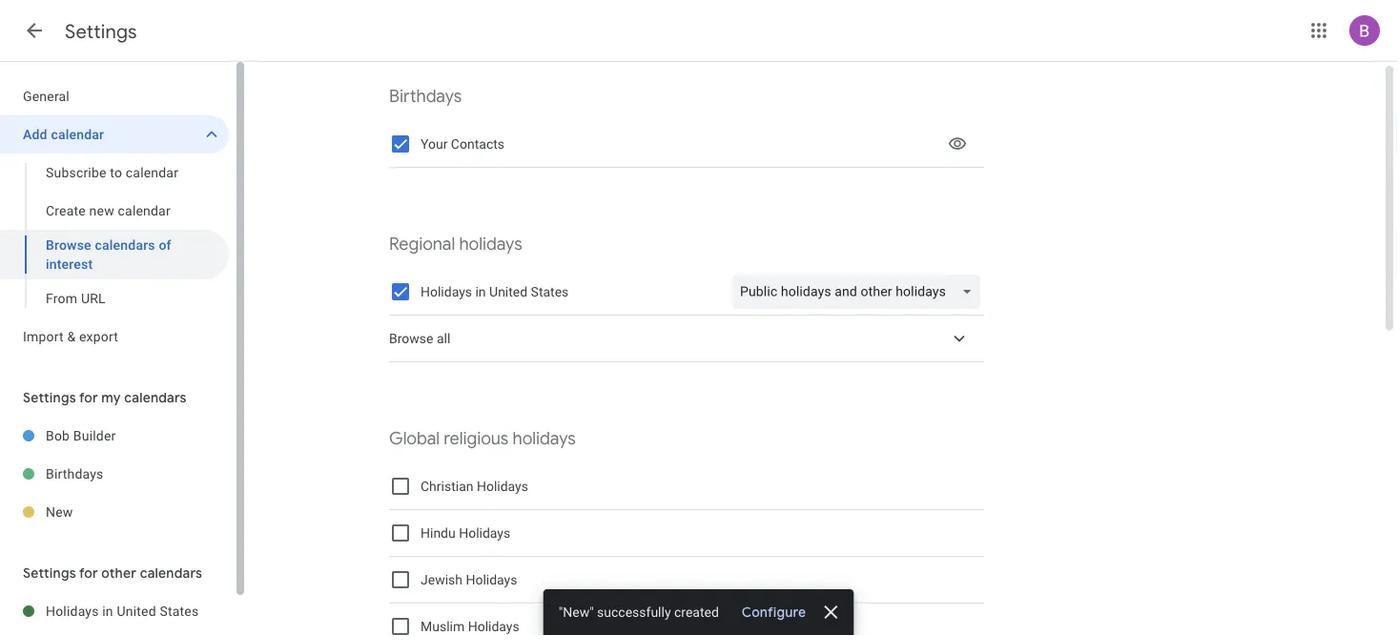 Task type: locate. For each thing, give the bounding box(es) containing it.
go back image
[[23, 19, 46, 42]]

add
[[23, 126, 47, 142]]

2 vertical spatial settings
[[23, 565, 76, 582]]

holidays down global religious holidays
[[477, 479, 528, 494]]

1 for from the top
[[79, 389, 98, 406]]

2 for from the top
[[79, 565, 98, 582]]

in down regional holidays
[[475, 284, 486, 300]]

your
[[421, 136, 448, 152]]

1 vertical spatial settings
[[23, 389, 76, 406]]

settings for settings
[[65, 19, 137, 43]]

christian holidays
[[421, 479, 528, 494]]

0 horizontal spatial browse
[[46, 237, 91, 253]]

0 vertical spatial for
[[79, 389, 98, 406]]

settings down new
[[23, 565, 76, 582]]

my
[[101, 389, 121, 406]]

subscribe to calendar
[[46, 165, 178, 180]]

religious
[[444, 428, 509, 450]]

from
[[46, 290, 77, 306]]

for left 'my'
[[79, 389, 98, 406]]

0 vertical spatial holidays in united states
[[421, 284, 569, 300]]

united
[[489, 284, 528, 300], [117, 603, 156, 619]]

holidays right regional
[[459, 233, 522, 255]]

your contacts
[[421, 136, 504, 152]]

0 vertical spatial calendar
[[51, 126, 104, 142]]

all
[[437, 331, 450, 346]]

url
[[81, 290, 106, 306]]

new link
[[46, 493, 229, 531]]

1 horizontal spatial states
[[531, 284, 569, 300]]

holidays
[[421, 284, 472, 300], [477, 479, 528, 494], [459, 525, 510, 541], [466, 572, 517, 588], [46, 603, 99, 619], [468, 619, 519, 634]]

regional
[[389, 233, 455, 255]]

birthdays inside birthdays link
[[46, 466, 104, 482]]

settings for other calendars
[[23, 565, 202, 582]]

browse inside "browse all" tree item
[[389, 331, 433, 346]]

group
[[0, 154, 229, 318]]

holidays down settings for other calendars
[[46, 603, 99, 619]]

holidays
[[459, 233, 522, 255], [513, 428, 576, 450]]

1 horizontal spatial united
[[489, 284, 528, 300]]

holidays right muslim
[[468, 619, 519, 634]]

settings
[[65, 19, 137, 43], [23, 389, 76, 406], [23, 565, 76, 582]]

browse left the all
[[389, 331, 433, 346]]

of
[[159, 237, 171, 253]]

calendars down create new calendar
[[95, 237, 155, 253]]

0 vertical spatial in
[[475, 284, 486, 300]]

new tree item
[[0, 493, 229, 531]]

browse all tree item
[[389, 316, 984, 362]]

holidays in united states link
[[46, 592, 229, 630]]

in inside holidays in united states link
[[102, 603, 113, 619]]

bob builder
[[46, 428, 116, 443]]

states inside tree item
[[160, 603, 199, 619]]

for
[[79, 389, 98, 406], [79, 565, 98, 582]]

&
[[67, 329, 76, 344]]

holidays up the all
[[421, 284, 472, 300]]

calendar up 'of'
[[118, 203, 171, 218]]

0 vertical spatial browse
[[46, 237, 91, 253]]

calendar
[[51, 126, 104, 142], [126, 165, 178, 180], [118, 203, 171, 218]]

browse up interest
[[46, 237, 91, 253]]

settings up bob
[[23, 389, 76, 406]]

calendar inside tree item
[[51, 126, 104, 142]]

birthdays tree item
[[0, 455, 229, 493]]

holidays in united states down other
[[46, 603, 199, 619]]

0 horizontal spatial birthdays
[[46, 466, 104, 482]]

jewish
[[421, 572, 463, 588]]

bob
[[46, 428, 70, 443]]

hindu
[[421, 525, 456, 541]]

holidays in united states down regional holidays
[[421, 284, 569, 300]]

export
[[79, 329, 118, 344]]

1 vertical spatial for
[[79, 565, 98, 582]]

for for my
[[79, 389, 98, 406]]

holidays for muslim holidays
[[468, 619, 519, 634]]

browse inside browse calendars of interest
[[46, 237, 91, 253]]

0 vertical spatial settings
[[65, 19, 137, 43]]

holidays for christian holidays
[[477, 479, 528, 494]]

united down other
[[117, 603, 156, 619]]

browse calendars of interest
[[46, 237, 171, 272]]

holidays right jewish on the left bottom
[[466, 572, 517, 588]]

browse all
[[389, 331, 450, 346]]

holidays in united states
[[421, 284, 569, 300], [46, 603, 199, 619]]

states
[[531, 284, 569, 300], [160, 603, 199, 619]]

calendar right to
[[126, 165, 178, 180]]

birthdays down bob builder
[[46, 466, 104, 482]]

2 vertical spatial calendars
[[140, 565, 202, 582]]

in down settings for other calendars
[[102, 603, 113, 619]]

1 horizontal spatial browse
[[389, 331, 433, 346]]

holidays right religious
[[513, 428, 576, 450]]

1 vertical spatial calendar
[[126, 165, 178, 180]]

settings for settings for my calendars
[[23, 389, 76, 406]]

browse
[[46, 237, 91, 253], [389, 331, 433, 346]]

new
[[89, 203, 114, 218]]

0 vertical spatial calendars
[[95, 237, 155, 253]]

2 vertical spatial calendar
[[118, 203, 171, 218]]

"new"
[[559, 604, 594, 620]]

settings right go back icon
[[65, 19, 137, 43]]

0 horizontal spatial united
[[117, 603, 156, 619]]

in
[[475, 284, 486, 300], [102, 603, 113, 619]]

calendar up subscribe
[[51, 126, 104, 142]]

1 vertical spatial holidays in united states
[[46, 603, 199, 619]]

0 vertical spatial holidays
[[459, 233, 522, 255]]

None field
[[732, 275, 988, 309]]

1 vertical spatial in
[[102, 603, 113, 619]]

1 vertical spatial united
[[117, 603, 156, 619]]

1 vertical spatial browse
[[389, 331, 433, 346]]

birthdays up your
[[389, 85, 462, 107]]

1 vertical spatial birthdays
[[46, 466, 104, 482]]

group containing subscribe to calendar
[[0, 154, 229, 318]]

calendars
[[95, 237, 155, 253], [124, 389, 187, 406], [140, 565, 202, 582]]

create new calendar
[[46, 203, 171, 218]]

1 vertical spatial calendars
[[124, 389, 187, 406]]

1 horizontal spatial holidays in united states
[[421, 284, 569, 300]]

united down regional holidays
[[489, 284, 528, 300]]

tree
[[0, 77, 229, 356]]

jewish holidays
[[421, 572, 517, 588]]

0 horizontal spatial states
[[160, 603, 199, 619]]

0 horizontal spatial holidays in united states
[[46, 603, 199, 619]]

0 vertical spatial birthdays
[[389, 85, 462, 107]]

hindu holidays
[[421, 525, 510, 541]]

0 horizontal spatial in
[[102, 603, 113, 619]]

builder
[[73, 428, 116, 443]]

calendars right 'my'
[[124, 389, 187, 406]]

browse for browse calendars of interest
[[46, 237, 91, 253]]

configure
[[742, 604, 806, 621]]

for left other
[[79, 565, 98, 582]]

1 vertical spatial states
[[160, 603, 199, 619]]

calendars up holidays in united states link
[[140, 565, 202, 582]]

birthdays
[[389, 85, 462, 107], [46, 466, 104, 482]]

holidays right hindu
[[459, 525, 510, 541]]



Task type: describe. For each thing, give the bounding box(es) containing it.
holidays inside tree item
[[46, 603, 99, 619]]

muslim
[[421, 619, 465, 634]]

1 vertical spatial holidays
[[513, 428, 576, 450]]

new
[[46, 504, 73, 520]]

add calendar tree item
[[0, 115, 229, 154]]

import & export
[[23, 329, 118, 344]]

contacts
[[451, 136, 504, 152]]

settings for my calendars tree
[[0, 417, 229, 531]]

import
[[23, 329, 64, 344]]

0 vertical spatial states
[[531, 284, 569, 300]]

from url
[[46, 290, 106, 306]]

general
[[23, 88, 70, 104]]

holidays in united states tree item
[[0, 592, 229, 630]]

create
[[46, 203, 86, 218]]

holidays for jewish holidays
[[466, 572, 517, 588]]

holidays for hindu holidays
[[459, 525, 510, 541]]

settings for settings for other calendars
[[23, 565, 76, 582]]

global religious holidays
[[389, 428, 576, 450]]

calendars for my
[[124, 389, 187, 406]]

interest
[[46, 256, 93, 272]]

browse for browse all
[[389, 331, 433, 346]]

settings for my calendars
[[23, 389, 187, 406]]

calendar for create new calendar
[[118, 203, 171, 218]]

christian
[[421, 479, 473, 494]]

regional holidays
[[389, 233, 522, 255]]

for for other
[[79, 565, 98, 582]]

other
[[101, 565, 137, 582]]

1 horizontal spatial in
[[475, 284, 486, 300]]

1 horizontal spatial birthdays
[[389, 85, 462, 107]]

birthdays link
[[46, 455, 229, 493]]

created
[[674, 604, 719, 620]]

add calendar
[[23, 126, 104, 142]]

tree containing general
[[0, 77, 229, 356]]

united inside holidays in united states link
[[117, 603, 156, 619]]

"new" successfully created
[[559, 604, 719, 620]]

0 vertical spatial united
[[489, 284, 528, 300]]

settings heading
[[65, 19, 137, 43]]

configure button
[[734, 603, 814, 622]]

successfully
[[597, 604, 671, 620]]

subscribe
[[46, 165, 106, 180]]

global
[[389, 428, 440, 450]]

to
[[110, 165, 122, 180]]

muslim holidays
[[421, 619, 519, 634]]

holidays in united states inside holidays in united states link
[[46, 603, 199, 619]]

calendars inside browse calendars of interest
[[95, 237, 155, 253]]

calendars for other
[[140, 565, 202, 582]]

calendar for subscribe to calendar
[[126, 165, 178, 180]]

bob builder tree item
[[0, 417, 229, 455]]



Task type: vqa. For each thing, say whether or not it's contained in the screenshot.
Of
yes



